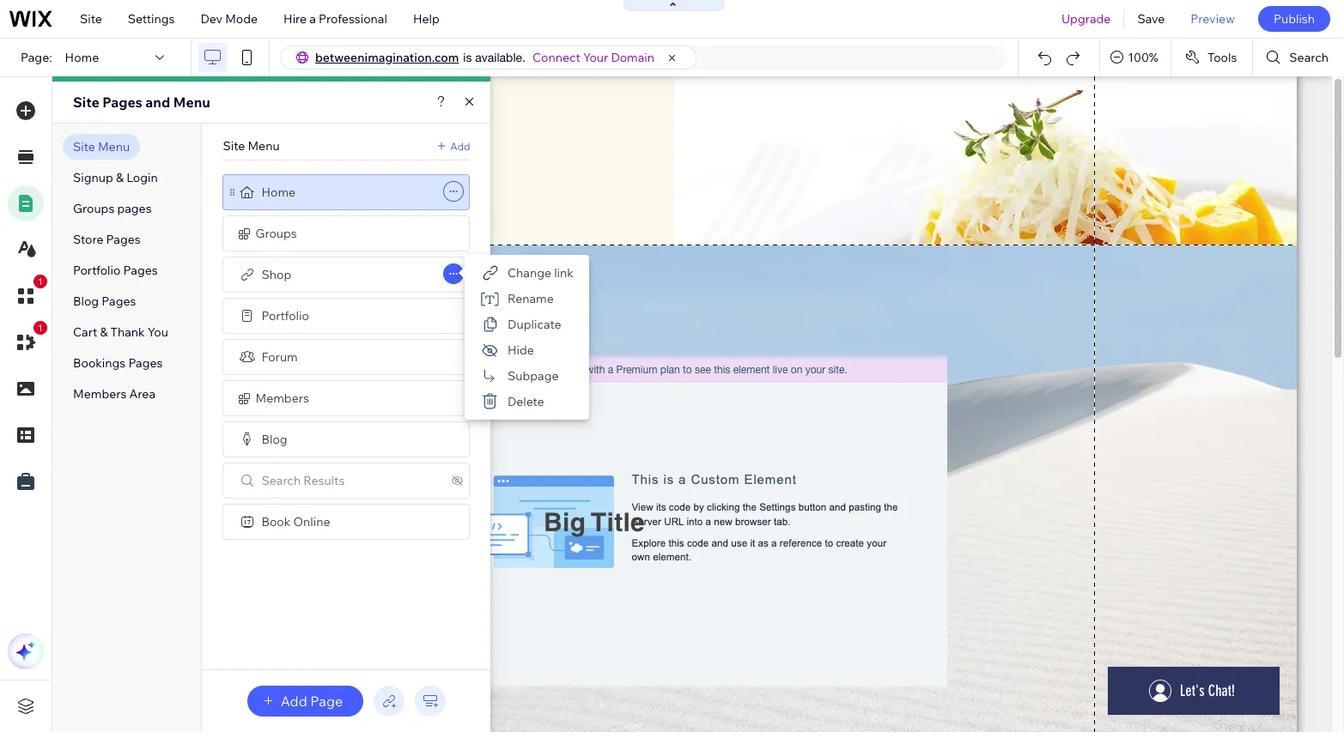 Task type: vqa. For each thing, say whether or not it's contained in the screenshot.
the rightmost gallery
no



Task type: locate. For each thing, give the bounding box(es) containing it.
tools button
[[1171, 39, 1253, 76]]

0 horizontal spatial add
[[281, 693, 307, 710]]

search button
[[1253, 39, 1344, 76]]

1 vertical spatial groups
[[256, 226, 297, 241]]

0 horizontal spatial search
[[262, 473, 301, 489]]

& right cart
[[100, 325, 108, 340]]

1 horizontal spatial &
[[116, 170, 124, 186]]

add page
[[281, 693, 343, 710]]

results
[[303, 473, 345, 489]]

groups for groups pages
[[73, 201, 114, 216]]

0 horizontal spatial portfolio
[[73, 263, 121, 278]]

is available. connect your domain
[[463, 50, 655, 65]]

0 horizontal spatial &
[[100, 325, 108, 340]]

pages down store pages
[[123, 263, 158, 278]]

groups
[[73, 201, 114, 216], [256, 226, 297, 241]]

hire a professional
[[284, 11, 387, 27]]

pages up the area
[[128, 356, 163, 371]]

1 horizontal spatial members
[[256, 391, 309, 406]]

search inside button
[[1290, 50, 1329, 65]]

0 vertical spatial portfolio
[[73, 263, 121, 278]]

home up 'shop'
[[262, 185, 296, 200]]

home up site pages and menu
[[65, 50, 99, 65]]

portfolio
[[73, 263, 121, 278], [262, 308, 309, 324]]

book online
[[262, 514, 330, 530]]

pages
[[102, 94, 142, 111], [106, 232, 141, 247], [123, 263, 158, 278], [102, 294, 136, 309], [128, 356, 163, 371]]

pages left and
[[102, 94, 142, 111]]

pages for site
[[102, 94, 142, 111]]

search up book
[[262, 473, 301, 489]]

home
[[65, 50, 99, 65], [262, 185, 296, 200]]

available.
[[475, 51, 526, 64]]

groups down the signup
[[73, 201, 114, 216]]

pages for portfolio
[[123, 263, 158, 278]]

signup
[[73, 170, 113, 186]]

1 vertical spatial home
[[262, 185, 296, 200]]

site menu
[[223, 138, 280, 154], [73, 139, 130, 155]]

pages up "cart & thank you"
[[102, 294, 136, 309]]

you
[[148, 325, 168, 340]]

add inside button
[[281, 693, 307, 710]]

1 vertical spatial blog
[[262, 432, 287, 447]]

shop
[[262, 267, 291, 283]]

members area
[[73, 387, 155, 402]]

portfolio up the blog pages
[[73, 263, 121, 278]]

a
[[309, 11, 316, 27]]

menu
[[173, 94, 210, 111], [248, 138, 280, 154], [98, 139, 130, 155]]

1 horizontal spatial search
[[1290, 50, 1329, 65]]

members down bookings
[[73, 387, 127, 402]]

groups pages
[[73, 201, 152, 216]]

0 vertical spatial add
[[450, 140, 470, 152]]

blog
[[73, 294, 99, 309], [262, 432, 287, 447]]

members down forum
[[256, 391, 309, 406]]

0 horizontal spatial site menu
[[73, 139, 130, 155]]

mode
[[225, 11, 258, 27]]

0 horizontal spatial groups
[[73, 201, 114, 216]]

your
[[583, 50, 608, 65]]

hire
[[284, 11, 307, 27]]

online
[[293, 514, 330, 530]]

search for search
[[1290, 50, 1329, 65]]

1 horizontal spatial blog
[[262, 432, 287, 447]]

0 horizontal spatial blog
[[73, 294, 99, 309]]

dev mode
[[201, 11, 258, 27]]

1 horizontal spatial portfolio
[[262, 308, 309, 324]]

link
[[554, 265, 574, 281]]

0 vertical spatial home
[[65, 50, 99, 65]]

pages up portfolio pages
[[106, 232, 141, 247]]

upgrade
[[1062, 11, 1111, 27]]

subpage
[[508, 368, 559, 384]]

cart
[[73, 325, 97, 340]]

blog up search results
[[262, 432, 287, 447]]

save button
[[1125, 0, 1178, 38]]

100%
[[1128, 50, 1159, 65]]

site pages and menu
[[73, 94, 210, 111]]

blog for blog pages
[[73, 294, 99, 309]]

blog up cart
[[73, 294, 99, 309]]

1 horizontal spatial add
[[450, 140, 470, 152]]

portfolio for portfolio pages
[[73, 263, 121, 278]]

& left login
[[116, 170, 124, 186]]

preview button
[[1178, 0, 1248, 38]]

& for cart
[[100, 325, 108, 340]]

site
[[80, 11, 102, 27], [73, 94, 99, 111], [223, 138, 245, 154], [73, 139, 95, 155]]

1 vertical spatial &
[[100, 325, 108, 340]]

& for signup
[[116, 170, 124, 186]]

1 vertical spatial add
[[281, 693, 307, 710]]

rename
[[508, 291, 554, 307]]

0 vertical spatial &
[[116, 170, 124, 186]]

search down publish button
[[1290, 50, 1329, 65]]

delete
[[508, 394, 544, 410]]

portfolio for portfolio
[[262, 308, 309, 324]]

1 horizontal spatial groups
[[256, 226, 297, 241]]

0 vertical spatial blog
[[73, 294, 99, 309]]

betweenimagination.com
[[315, 50, 459, 65]]

dev
[[201, 11, 222, 27]]

portfolio up forum
[[262, 308, 309, 324]]

groups up 'shop'
[[256, 226, 297, 241]]

cart & thank you
[[73, 325, 168, 340]]

add page button
[[247, 686, 364, 717]]

publish
[[1274, 11, 1315, 27]]

1 vertical spatial search
[[262, 473, 301, 489]]

add
[[450, 140, 470, 152], [281, 693, 307, 710]]

connect
[[532, 50, 580, 65]]

0 vertical spatial search
[[1290, 50, 1329, 65]]

&
[[116, 170, 124, 186], [100, 325, 108, 340]]

0 vertical spatial groups
[[73, 201, 114, 216]]

1 vertical spatial portfolio
[[262, 308, 309, 324]]

area
[[129, 387, 155, 402]]

search
[[1290, 50, 1329, 65], [262, 473, 301, 489]]

members
[[73, 387, 127, 402], [256, 391, 309, 406]]

change link
[[508, 265, 574, 281]]

0 horizontal spatial home
[[65, 50, 99, 65]]

0 horizontal spatial members
[[73, 387, 127, 402]]

pages
[[117, 201, 152, 216]]

page
[[310, 693, 343, 710]]



Task type: describe. For each thing, give the bounding box(es) containing it.
pages for store
[[106, 232, 141, 247]]

blog for blog
[[262, 432, 287, 447]]

professional
[[319, 11, 387, 27]]

store pages
[[73, 232, 141, 247]]

is
[[463, 51, 472, 64]]

domain
[[611, 50, 655, 65]]

blog pages
[[73, 294, 136, 309]]

publish button
[[1258, 6, 1330, 32]]

0 horizontal spatial menu
[[98, 139, 130, 155]]

help
[[413, 11, 440, 27]]

tools
[[1208, 50, 1237, 65]]

1 horizontal spatial home
[[262, 185, 296, 200]]

100% button
[[1100, 39, 1171, 76]]

groups for groups
[[256, 226, 297, 241]]

save
[[1138, 11, 1165, 27]]

duplicate
[[508, 317, 561, 332]]

settings
[[128, 11, 175, 27]]

search for search results
[[262, 473, 301, 489]]

thank
[[110, 325, 145, 340]]

members for members area
[[73, 387, 127, 402]]

signup & login
[[73, 170, 158, 186]]

1 horizontal spatial site menu
[[223, 138, 280, 154]]

forum
[[262, 350, 298, 365]]

bookings pages
[[73, 356, 163, 371]]

hide
[[508, 343, 534, 358]]

login
[[126, 170, 158, 186]]

pages for blog
[[102, 294, 136, 309]]

add for add
[[450, 140, 470, 152]]

add for add page
[[281, 693, 307, 710]]

1 horizontal spatial menu
[[173, 94, 210, 111]]

and
[[145, 94, 170, 111]]

store
[[73, 232, 103, 247]]

search results
[[262, 473, 345, 489]]

2 horizontal spatial menu
[[248, 138, 280, 154]]

pages for bookings
[[128, 356, 163, 371]]

members for members
[[256, 391, 309, 406]]

portfolio pages
[[73, 263, 158, 278]]

bookings
[[73, 356, 126, 371]]

change
[[508, 265, 551, 281]]

preview
[[1191, 11, 1235, 27]]

book
[[262, 514, 291, 530]]



